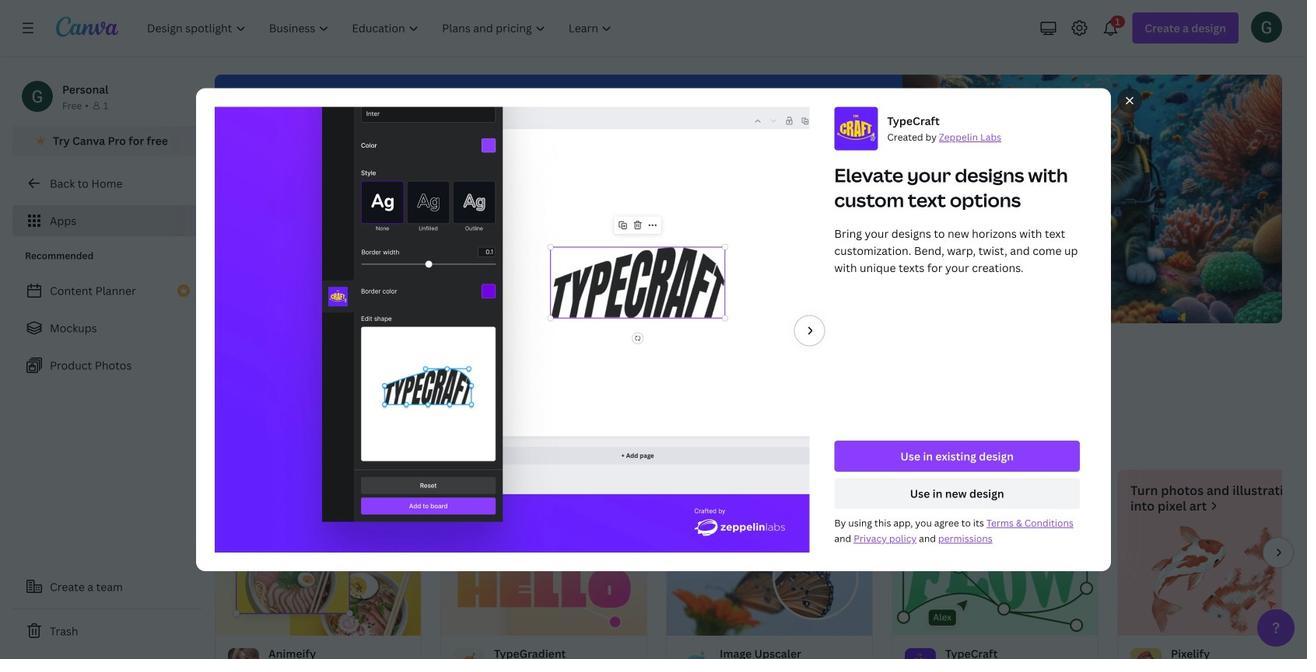 Task type: describe. For each thing, give the bounding box(es) containing it.
Input field to search for apps search field
[[246, 337, 485, 367]]

pixelify image
[[1118, 527, 1307, 637]]

an image with a cursor next to a text box containing the prompt "a cat going scuba diving" to generate an image. the generated image of a cat doing scuba diving is behind the text box. image
[[840, 75, 1283, 324]]



Task type: locate. For each thing, give the bounding box(es) containing it.
top level navigation element
[[137, 12, 625, 44]]

typegradient image
[[441, 527, 647, 637]]

typecraft image
[[893, 527, 1098, 637]]

animeify image
[[216, 527, 421, 637]]

list
[[12, 276, 202, 381]]

image upscaler image
[[667, 527, 872, 637]]



Task type: vqa. For each thing, say whether or not it's contained in the screenshot.
list
yes



